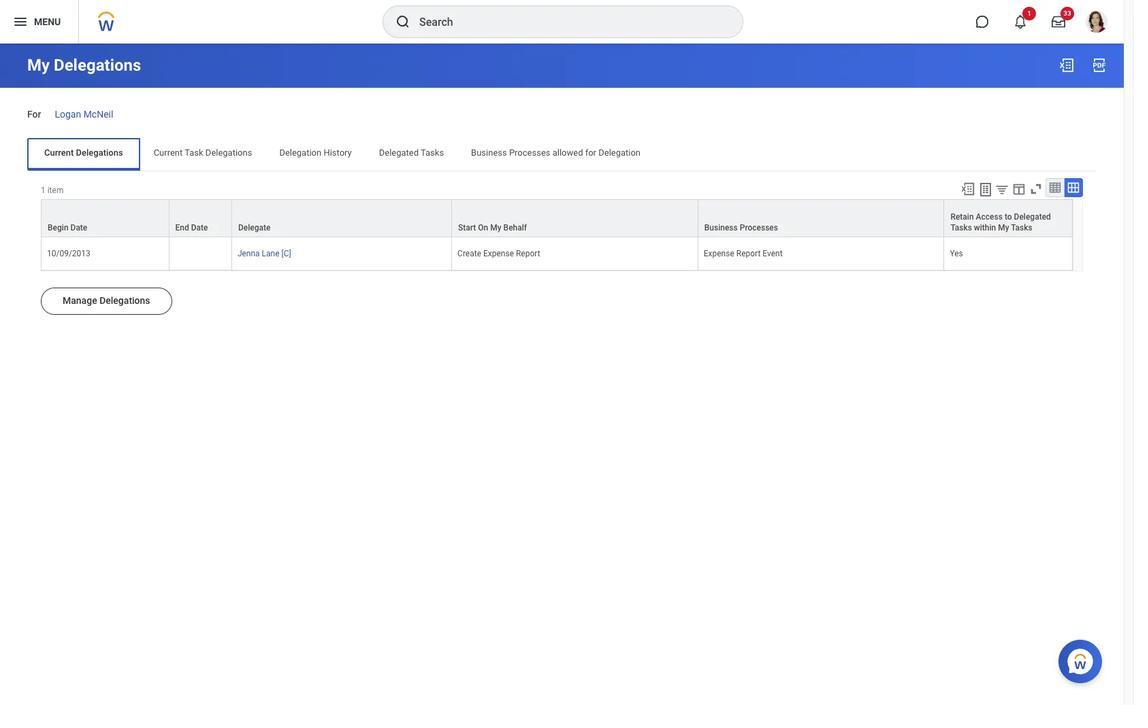 Task type: vqa. For each thing, say whether or not it's contained in the screenshot.
My inside Retain Access to Delegated Tasks within My Tasks
yes



Task type: locate. For each thing, give the bounding box(es) containing it.
processes up expense report event element at the top
[[740, 223, 778, 233]]

toolbar
[[954, 178, 1083, 199]]

start
[[458, 223, 476, 233]]

1 horizontal spatial 1
[[1027, 10, 1031, 17]]

export to excel image
[[1059, 57, 1075, 74]]

1 item
[[41, 186, 64, 195]]

1 horizontal spatial current
[[154, 148, 183, 158]]

1 horizontal spatial processes
[[740, 223, 778, 233]]

report left event at right top
[[736, 249, 761, 259]]

delegations right 'manage'
[[99, 295, 150, 306]]

delegation left history
[[279, 148, 321, 158]]

0 horizontal spatial expense
[[483, 249, 514, 259]]

report down behalf
[[516, 249, 540, 259]]

end date button
[[169, 200, 231, 237]]

jenna lane [c] link
[[237, 246, 291, 259]]

2 current from the left
[[154, 148, 183, 158]]

menu button
[[0, 0, 78, 44]]

1
[[1027, 10, 1031, 17], [41, 186, 45, 195]]

2 date from the left
[[191, 223, 208, 233]]

processes inside popup button
[[740, 223, 778, 233]]

0 horizontal spatial business
[[471, 148, 507, 158]]

1 for 1
[[1027, 10, 1031, 17]]

business processes
[[704, 223, 778, 233]]

0 horizontal spatial 1
[[41, 186, 45, 195]]

for
[[585, 148, 596, 158]]

delegations
[[54, 56, 141, 75], [76, 148, 123, 158], [205, 148, 252, 158], [99, 295, 150, 306]]

row containing 10/09/2013
[[41, 237, 1073, 271]]

0 horizontal spatial tasks
[[421, 148, 444, 158]]

business for business processes allowed for delegation
[[471, 148, 507, 158]]

my right the on on the top
[[490, 223, 501, 233]]

business
[[471, 148, 507, 158], [704, 223, 738, 233]]

expense down the start on my behalf
[[483, 249, 514, 259]]

2 delegation from the left
[[599, 148, 641, 158]]

tab list
[[27, 138, 1097, 171]]

retain
[[951, 212, 974, 222]]

processes inside tab list
[[509, 148, 550, 158]]

0 vertical spatial 1
[[1027, 10, 1031, 17]]

delegated inside retain access to delegated tasks within my tasks
[[1014, 212, 1051, 222]]

expense report event
[[704, 249, 783, 259]]

2 horizontal spatial my
[[998, 223, 1009, 233]]

0 vertical spatial business
[[471, 148, 507, 158]]

history
[[324, 148, 352, 158]]

delegated right to
[[1014, 212, 1051, 222]]

profile logan mcneil image
[[1086, 11, 1108, 35]]

1 current from the left
[[44, 148, 74, 158]]

current up "item"
[[44, 148, 74, 158]]

0 vertical spatial processes
[[509, 148, 550, 158]]

start on my behalf button
[[452, 200, 698, 237]]

0 horizontal spatial delegation
[[279, 148, 321, 158]]

0 vertical spatial delegated
[[379, 148, 419, 158]]

row down start on my behalf popup button in the top of the page
[[41, 237, 1073, 271]]

2 row from the top
[[41, 237, 1073, 271]]

date inside popup button
[[70, 223, 87, 233]]

lane
[[262, 249, 279, 259]]

2 horizontal spatial tasks
[[1011, 223, 1032, 233]]

1 inside 'my delegations' main content
[[41, 186, 45, 195]]

delegations down mcneil
[[76, 148, 123, 158]]

expand table image
[[1067, 181, 1080, 195]]

0 horizontal spatial processes
[[509, 148, 550, 158]]

my
[[27, 56, 50, 75], [490, 223, 501, 233], [998, 223, 1009, 233]]

current left task
[[154, 148, 183, 158]]

date right end on the left of the page
[[191, 223, 208, 233]]

1 horizontal spatial delegated
[[1014, 212, 1051, 222]]

expense report event element
[[704, 246, 783, 259]]

behalf
[[503, 223, 527, 233]]

begin date
[[48, 223, 87, 233]]

business inside popup button
[[704, 223, 738, 233]]

current
[[44, 148, 74, 158], [154, 148, 183, 158]]

logan
[[55, 109, 81, 120]]

delegation history
[[279, 148, 352, 158]]

processes
[[509, 148, 550, 158], [740, 223, 778, 233]]

processes for business processes allowed for delegation
[[509, 148, 550, 158]]

delegations up mcneil
[[54, 56, 141, 75]]

1 horizontal spatial my
[[490, 223, 501, 233]]

access
[[976, 212, 1003, 222]]

select to filter grid data image
[[995, 182, 1010, 197]]

1 inside button
[[1027, 10, 1031, 17]]

my delegations
[[27, 56, 141, 75]]

1 vertical spatial processes
[[740, 223, 778, 233]]

expense
[[483, 249, 514, 259], [704, 249, 734, 259]]

logan mcneil
[[55, 109, 113, 120]]

1 row from the top
[[41, 199, 1073, 237]]

1 horizontal spatial date
[[191, 223, 208, 233]]

33
[[1064, 10, 1071, 17]]

0 horizontal spatial report
[[516, 249, 540, 259]]

[c]
[[282, 249, 291, 259]]

processes for business processes
[[740, 223, 778, 233]]

date inside 'popup button'
[[191, 223, 208, 233]]

10/09/2013
[[47, 249, 90, 259]]

1 vertical spatial business
[[704, 223, 738, 233]]

delegation right for
[[599, 148, 641, 158]]

tasks
[[421, 148, 444, 158], [951, 223, 972, 233], [1011, 223, 1032, 233]]

0 horizontal spatial date
[[70, 223, 87, 233]]

delegate
[[238, 223, 271, 233]]

processes left the allowed
[[509, 148, 550, 158]]

row down business processes allowed for delegation
[[41, 199, 1073, 237]]

row
[[41, 199, 1073, 237], [41, 237, 1073, 271]]

delegated right history
[[379, 148, 419, 158]]

report
[[516, 249, 540, 259], [736, 249, 761, 259]]

retain access to delegated tasks within my tasks button
[[944, 200, 1072, 237]]

fullscreen image
[[1029, 182, 1044, 197]]

current task delegations
[[154, 148, 252, 158]]

0 horizontal spatial current
[[44, 148, 74, 158]]

retain access to delegated tasks within my tasks
[[951, 212, 1051, 233]]

1 right notifications large icon
[[1027, 10, 1031, 17]]

begin
[[48, 223, 68, 233]]

my inside start on my behalf popup button
[[490, 223, 501, 233]]

manage
[[63, 295, 97, 306]]

logan mcneil link
[[55, 106, 113, 120]]

cell
[[169, 237, 232, 271]]

my down menu dropdown button
[[27, 56, 50, 75]]

expense down business processes
[[704, 249, 734, 259]]

tab list containing current delegations
[[27, 138, 1097, 171]]

delegations inside button
[[99, 295, 150, 306]]

1 vertical spatial delegated
[[1014, 212, 1051, 222]]

1 horizontal spatial report
[[736, 249, 761, 259]]

1 horizontal spatial business
[[704, 223, 738, 233]]

my down to
[[998, 223, 1009, 233]]

delegations for manage delegations
[[99, 295, 150, 306]]

1 left "item"
[[41, 186, 45, 195]]

delegations for current delegations
[[76, 148, 123, 158]]

1 horizontal spatial expense
[[704, 249, 734, 259]]

business for business processes
[[704, 223, 738, 233]]

notifications large image
[[1014, 15, 1027, 29]]

1 horizontal spatial tasks
[[951, 223, 972, 233]]

1 date from the left
[[70, 223, 87, 233]]

date right begin
[[70, 223, 87, 233]]

1 vertical spatial 1
[[41, 186, 45, 195]]

allowed
[[553, 148, 583, 158]]

1 horizontal spatial delegation
[[599, 148, 641, 158]]

date
[[70, 223, 87, 233], [191, 223, 208, 233]]

1 expense from the left
[[483, 249, 514, 259]]

delegated
[[379, 148, 419, 158], [1014, 212, 1051, 222]]

delegation
[[279, 148, 321, 158], [599, 148, 641, 158]]



Task type: describe. For each thing, give the bounding box(es) containing it.
end date
[[175, 223, 208, 233]]

to
[[1005, 212, 1012, 222]]

export to worksheets image
[[978, 182, 994, 198]]

mcneil
[[83, 109, 113, 120]]

current for current task delegations
[[154, 148, 183, 158]]

create expense report element
[[458, 246, 540, 259]]

end
[[175, 223, 189, 233]]

item
[[47, 186, 64, 195]]

for
[[27, 109, 41, 120]]

Search Workday  search field
[[419, 7, 715, 37]]

delegate button
[[232, 200, 451, 237]]

justify image
[[12, 14, 29, 30]]

current for current delegations
[[44, 148, 74, 158]]

search image
[[395, 14, 411, 30]]

toolbar inside 'my delegations' main content
[[954, 178, 1083, 199]]

tab list inside 'my delegations' main content
[[27, 138, 1097, 171]]

1 for 1 item
[[41, 186, 45, 195]]

current delegations
[[44, 148, 123, 158]]

menu
[[34, 16, 61, 27]]

business processes allowed for delegation
[[471, 148, 641, 158]]

delegated tasks
[[379, 148, 444, 158]]

date for begin date
[[70, 223, 87, 233]]

jenna
[[237, 249, 260, 259]]

notifications element
[[1093, 27, 1104, 38]]

workday assistant region
[[1059, 635, 1108, 684]]

table image
[[1048, 181, 1062, 195]]

my delegations main content
[[0, 44, 1124, 371]]

start on my behalf
[[458, 223, 527, 233]]

begin date button
[[42, 200, 169, 237]]

2 report from the left
[[736, 249, 761, 259]]

create expense report
[[458, 249, 540, 259]]

within
[[974, 223, 996, 233]]

jenna lane [c]
[[237, 249, 291, 259]]

delegations for my delegations
[[54, 56, 141, 75]]

business processes button
[[698, 200, 944, 237]]

delegations right task
[[205, 148, 252, 158]]

click to view/edit grid preferences image
[[1012, 182, 1027, 197]]

date for end date
[[191, 223, 208, 233]]

view printable version (pdf) image
[[1091, 57, 1108, 74]]

0 horizontal spatial my
[[27, 56, 50, 75]]

cell inside 'my delegations' main content
[[169, 237, 232, 271]]

row containing retain access to delegated tasks within my tasks
[[41, 199, 1073, 237]]

yes
[[950, 249, 963, 259]]

0 horizontal spatial delegated
[[379, 148, 419, 158]]

my inside retain access to delegated tasks within my tasks
[[998, 223, 1009, 233]]

manage delegations
[[63, 295, 150, 306]]

1 report from the left
[[516, 249, 540, 259]]

event
[[763, 249, 783, 259]]

33 button
[[1044, 7, 1074, 37]]

1 delegation from the left
[[279, 148, 321, 158]]

tasks inside tab list
[[421, 148, 444, 158]]

task
[[185, 148, 203, 158]]

export to excel image
[[961, 182, 976, 197]]

create
[[458, 249, 481, 259]]

manage delegations button
[[41, 288, 172, 315]]

inbox large image
[[1052, 15, 1065, 29]]

on
[[478, 223, 488, 233]]

1 button
[[1005, 7, 1036, 37]]

2 expense from the left
[[704, 249, 734, 259]]



